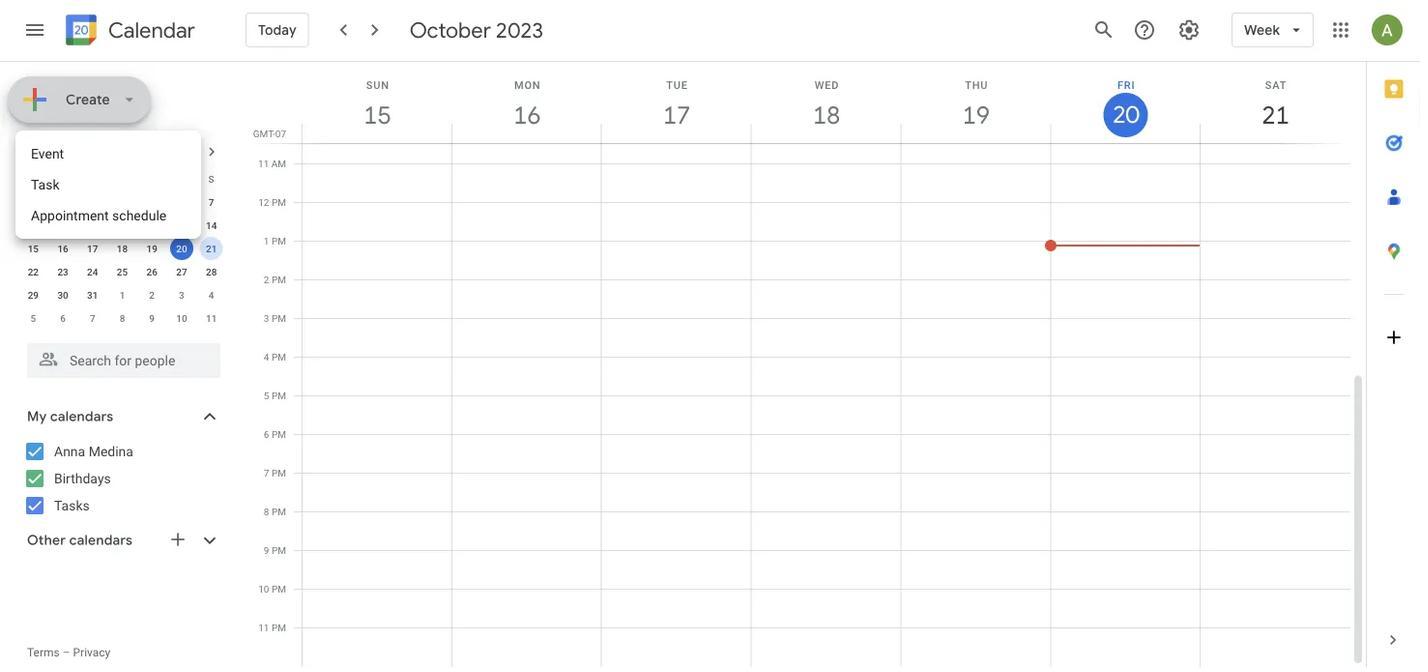 Task type: describe. For each thing, give the bounding box(es) containing it.
10 element
[[81, 214, 104, 237]]

wed
[[815, 79, 840, 91]]

10 pm
[[259, 583, 286, 595]]

other
[[27, 532, 66, 549]]

2 s from the left
[[209, 173, 214, 185]]

22
[[28, 266, 39, 278]]

0 horizontal spatial 9
[[60, 220, 66, 231]]

17 inside the 17 element
[[87, 243, 98, 254]]

pm for 1 pm
[[272, 235, 286, 247]]

1 horizontal spatial october
[[410, 16, 491, 44]]

fri
[[1118, 79, 1136, 91]]

20 inside 20, today element
[[176, 243, 187, 254]]

birthdays
[[54, 471, 111, 487]]

1 vertical spatial october
[[27, 143, 82, 161]]

17 inside 17 column header
[[662, 99, 690, 131]]

23 element
[[51, 260, 75, 283]]

2 for november 2 element
[[149, 289, 155, 301]]

24
[[87, 266, 98, 278]]

today
[[258, 21, 297, 39]]

12 for 12 pm
[[259, 196, 269, 208]]

15 link
[[355, 93, 400, 137]]

8 for 8 pm
[[264, 506, 269, 518]]

0 vertical spatial 4
[[120, 196, 125, 208]]

7 pm
[[264, 467, 286, 479]]

terms – privacy
[[27, 646, 111, 660]]

pm for 6 pm
[[272, 429, 286, 440]]

26 element
[[140, 260, 164, 283]]

november 6 element
[[51, 307, 75, 330]]

31 element
[[81, 283, 104, 307]]

18 inside row
[[117, 243, 128, 254]]

pm for 2 pm
[[272, 274, 286, 285]]

my calendars button
[[4, 401, 240, 432]]

m
[[59, 173, 67, 185]]

terms link
[[27, 646, 60, 660]]

20 link
[[1104, 93, 1149, 137]]

1 cell from the left
[[303, 0, 453, 667]]

4 cell from the left
[[752, 0, 902, 667]]

privacy
[[73, 646, 111, 660]]

19 inside '19' column header
[[962, 99, 989, 131]]

november 4 element
[[200, 283, 223, 307]]

7 for november 7 element
[[90, 312, 95, 324]]

row group containing 2
[[18, 191, 226, 330]]

calendar
[[108, 17, 195, 44]]

event
[[31, 146, 64, 162]]

pm for 10 pm
[[272, 583, 286, 595]]

1 element
[[22, 191, 45, 214]]

1 s from the left
[[30, 173, 36, 185]]

pm for 12 pm
[[272, 196, 286, 208]]

4 for 4 pm
[[264, 351, 269, 363]]

15 element
[[22, 237, 45, 260]]

thu
[[966, 79, 989, 91]]

4 pm
[[264, 351, 286, 363]]

row containing s
[[18, 167, 226, 191]]

6 cell from the left
[[1045, 0, 1202, 667]]

29
[[28, 289, 39, 301]]

medina
[[89, 444, 133, 459]]

12 for 12
[[147, 220, 158, 231]]

21 element
[[200, 237, 223, 260]]

28 element
[[200, 260, 223, 283]]

today button
[[246, 7, 309, 53]]

anna
[[54, 444, 85, 459]]

8 pm
[[264, 506, 286, 518]]

other calendars button
[[4, 525, 240, 556]]

7 cell from the left
[[1202, 0, 1351, 667]]

fri 20
[[1112, 79, 1139, 130]]

22 element
[[22, 260, 45, 283]]

pm for 8 pm
[[272, 506, 286, 518]]

calendar element
[[62, 11, 195, 53]]

2 pm
[[264, 274, 286, 285]]

13 element
[[170, 214, 193, 237]]

27 element
[[170, 260, 193, 283]]

terms
[[27, 646, 60, 660]]

12 pm
[[259, 196, 286, 208]]

appointment
[[31, 207, 109, 223]]

20 cell
[[167, 237, 197, 260]]

week button
[[1232, 7, 1315, 53]]

november 1 element
[[111, 283, 134, 307]]

16 link
[[505, 93, 550, 137]]

1 for 1 pm
[[264, 235, 269, 247]]

16 inside mon 16
[[512, 99, 540, 131]]

11 for 11 pm
[[259, 622, 269, 634]]

–
[[63, 646, 70, 660]]

16 inside 16 element
[[57, 243, 68, 254]]

gmt-07
[[253, 128, 286, 139]]

7 for 7 pm
[[264, 467, 269, 479]]

0 vertical spatial 2
[[60, 196, 66, 208]]

10 for the "10" element at the top of page
[[87, 220, 98, 231]]

21 inside column header
[[1261, 99, 1289, 131]]

21 link
[[1254, 93, 1299, 137]]

anna medina
[[54, 444, 133, 459]]

pm for 5 pm
[[272, 390, 286, 401]]

appointment schedule
[[31, 207, 166, 223]]

25 element
[[111, 260, 134, 283]]

Search for people text field
[[39, 343, 209, 378]]

20, today element
[[170, 237, 193, 260]]



Task type: locate. For each thing, give the bounding box(es) containing it.
task
[[31, 177, 60, 192]]

16
[[512, 99, 540, 131], [57, 243, 68, 254]]

5 cell from the left
[[902, 0, 1052, 667]]

2 up 3 pm
[[264, 274, 269, 285]]

0 horizontal spatial 17
[[87, 243, 98, 254]]

10 for 10 pm
[[259, 583, 269, 595]]

11
[[258, 158, 269, 169], [117, 220, 128, 231], [206, 312, 217, 324], [259, 622, 269, 634]]

1 horizontal spatial 10
[[176, 312, 187, 324]]

sun
[[366, 79, 390, 91]]

0 horizontal spatial 7
[[90, 312, 95, 324]]

9 for 9 pm
[[264, 545, 269, 556]]

8
[[30, 220, 36, 231], [120, 312, 125, 324], [264, 506, 269, 518]]

16 column header
[[452, 62, 602, 143]]

calendars
[[50, 408, 113, 426], [69, 532, 133, 549]]

18 column header
[[751, 62, 902, 143]]

1 for 1
[[120, 289, 125, 301]]

17
[[662, 99, 690, 131], [87, 243, 98, 254]]

november 11 element
[[200, 307, 223, 330]]

6 inside "october 2023" grid
[[60, 312, 66, 324]]

0 vertical spatial 21
[[1261, 99, 1289, 131]]

privacy link
[[73, 646, 111, 660]]

4 for november 4 element
[[209, 289, 214, 301]]

07
[[275, 128, 286, 139]]

0 vertical spatial 10
[[87, 220, 98, 231]]

1 horizontal spatial 17
[[662, 99, 690, 131]]

2 horizontal spatial 9
[[264, 545, 269, 556]]

1 vertical spatial 2023
[[86, 143, 117, 161]]

2 horizontal spatial 10
[[259, 583, 269, 595]]

7 up the 14 element
[[209, 196, 214, 208]]

1 down 12 pm on the top of page
[[264, 235, 269, 247]]

tue
[[667, 79, 689, 91]]

2 cell from the left
[[453, 0, 602, 667]]

my calendars
[[27, 408, 113, 426]]

20 inside 20 column header
[[1112, 100, 1139, 130]]

row group
[[18, 191, 226, 330]]

8 up the '9 pm'
[[264, 506, 269, 518]]

mon 16
[[512, 79, 541, 131]]

2 vertical spatial 7
[[264, 467, 269, 479]]

am
[[272, 158, 286, 169]]

1 vertical spatial 18
[[117, 243, 128, 254]]

sun 15
[[363, 79, 390, 131]]

tue 17
[[662, 79, 690, 131]]

3 for 3
[[179, 289, 185, 301]]

0 vertical spatial 18
[[812, 99, 840, 131]]

s up 14
[[209, 173, 214, 185]]

9
[[60, 220, 66, 231], [149, 312, 155, 324], [264, 545, 269, 556]]

1 horizontal spatial 4
[[209, 289, 214, 301]]

6
[[60, 312, 66, 324], [264, 429, 269, 440]]

0 horizontal spatial 4
[[120, 196, 125, 208]]

28
[[206, 266, 217, 278]]

1 horizontal spatial 2
[[149, 289, 155, 301]]

1 vertical spatial 16
[[57, 243, 68, 254]]

6 inside grid
[[264, 429, 269, 440]]

7 down 31 "element"
[[90, 312, 95, 324]]

my calendars list
[[4, 436, 240, 521]]

15 up '22'
[[28, 243, 39, 254]]

13
[[176, 220, 187, 231]]

november 3 element
[[170, 283, 193, 307]]

2 vertical spatial 10
[[259, 583, 269, 595]]

0 horizontal spatial 6
[[60, 312, 66, 324]]

9 down november 2 element
[[149, 312, 155, 324]]

7 down the 6 pm
[[264, 467, 269, 479]]

21 cell
[[197, 237, 226, 260]]

1 pm
[[264, 235, 286, 247]]

october
[[410, 16, 491, 44], [27, 143, 82, 161]]

30
[[57, 289, 68, 301]]

1 horizontal spatial s
[[209, 173, 214, 185]]

2 vertical spatial 8
[[264, 506, 269, 518]]

0 horizontal spatial 16
[[57, 243, 68, 254]]

1 horizontal spatial 12
[[259, 196, 269, 208]]

1 vertical spatial 4
[[209, 289, 214, 301]]

week
[[1245, 21, 1281, 39]]

11 for '11' element
[[117, 220, 128, 231]]

11 up 18 element
[[117, 220, 128, 231]]

10 up the 17 element
[[87, 220, 98, 231]]

1 horizontal spatial 15
[[363, 99, 390, 131]]

october 2023 up mon
[[410, 16, 544, 44]]

6 for 6 pm
[[264, 429, 269, 440]]

0 vertical spatial 5
[[30, 312, 36, 324]]

1 horizontal spatial october 2023
[[410, 16, 544, 44]]

november 7 element
[[81, 307, 104, 330]]

calendars up anna medina
[[50, 408, 113, 426]]

2 vertical spatial 9
[[264, 545, 269, 556]]

17 column header
[[601, 62, 752, 143]]

0 horizontal spatial 18
[[117, 243, 128, 254]]

4 pm from the top
[[272, 312, 286, 324]]

8 pm from the top
[[272, 467, 286, 479]]

2 vertical spatial 4
[[264, 351, 269, 363]]

s up 1 element
[[30, 173, 36, 185]]

2 horizontal spatial 2
[[264, 274, 269, 285]]

3
[[179, 289, 185, 301], [264, 312, 269, 324]]

pm down 10 pm
[[272, 622, 286, 634]]

8 inside grid
[[264, 506, 269, 518]]

21 down 14
[[206, 243, 217, 254]]

0 horizontal spatial 10
[[87, 220, 98, 231]]

0 horizontal spatial 15
[[28, 243, 39, 254]]

november 10 element
[[170, 307, 193, 330]]

11 pm
[[259, 622, 286, 634]]

20 column header
[[1051, 62, 1202, 143]]

1 horizontal spatial 19
[[962, 99, 989, 131]]

1 horizontal spatial 8
[[120, 312, 125, 324]]

2 up november 9 element
[[149, 289, 155, 301]]

2 horizontal spatial 8
[[264, 506, 269, 518]]

17 up 24
[[87, 243, 98, 254]]

11 for november 11 element
[[206, 312, 217, 324]]

2
[[60, 196, 66, 208], [264, 274, 269, 285], [149, 289, 155, 301]]

other calendars
[[27, 532, 133, 549]]

1 vertical spatial 17
[[87, 243, 98, 254]]

november 8 element
[[111, 307, 134, 330]]

pm up 5 pm
[[272, 351, 286, 363]]

8 for "november 8" element
[[120, 312, 125, 324]]

calendar heading
[[104, 17, 195, 44]]

0 horizontal spatial 8
[[30, 220, 36, 231]]

4
[[120, 196, 125, 208], [209, 289, 214, 301], [264, 351, 269, 363]]

row containing 22
[[18, 260, 226, 283]]

0 vertical spatial 16
[[512, 99, 540, 131]]

11 pm from the top
[[272, 583, 286, 595]]

main drawer image
[[23, 18, 46, 42]]

3 pm from the top
[[272, 274, 286, 285]]

7 pm from the top
[[272, 429, 286, 440]]

None search field
[[0, 336, 240, 378]]

29 element
[[22, 283, 45, 307]]

row containing 8
[[18, 214, 226, 237]]

1 inside "october 2023" grid
[[120, 289, 125, 301]]

18 element
[[111, 237, 134, 260]]

november 2 element
[[140, 283, 164, 307]]

7 inside grid
[[264, 467, 269, 479]]

4 down 28 element
[[209, 289, 214, 301]]

calendars for my calendars
[[50, 408, 113, 426]]

19 element
[[140, 237, 164, 260]]

11 element
[[111, 214, 134, 237]]

pm up the '9 pm'
[[272, 506, 286, 518]]

3 cell from the left
[[602, 0, 752, 667]]

pm for 11 pm
[[272, 622, 286, 634]]

21 down sat
[[1261, 99, 1289, 131]]

5 pm
[[264, 390, 286, 401]]

0 horizontal spatial s
[[30, 173, 36, 185]]

wed 18
[[812, 79, 840, 131]]

9 inside grid
[[264, 545, 269, 556]]

15
[[363, 99, 390, 131], [28, 243, 39, 254]]

17 element
[[81, 237, 104, 260]]

1 horizontal spatial 5
[[264, 390, 269, 401]]

0 horizontal spatial 20
[[176, 243, 187, 254]]

0 vertical spatial october 2023
[[410, 16, 544, 44]]

11 for 11 am
[[258, 158, 269, 169]]

create button
[[8, 76, 151, 123]]

gmt-
[[253, 128, 275, 139]]

1 vertical spatial 10
[[176, 312, 187, 324]]

8 down november 1 element at the left top of the page
[[120, 312, 125, 324]]

3 down 2 pm
[[264, 312, 269, 324]]

0 vertical spatial 19
[[962, 99, 989, 131]]

add other calendars image
[[168, 530, 188, 549]]

1 vertical spatial october 2023
[[27, 143, 117, 161]]

18 inside wed 18
[[812, 99, 840, 131]]

october 2023 up m
[[27, 143, 117, 161]]

11 down november 4 element
[[206, 312, 217, 324]]

12 down the 11 am on the left top of page
[[259, 196, 269, 208]]

19 up 26 on the left of the page
[[147, 243, 158, 254]]

1 horizontal spatial 2023
[[496, 16, 544, 44]]

0 vertical spatial 17
[[662, 99, 690, 131]]

s
[[30, 173, 36, 185], [209, 173, 214, 185]]

0 vertical spatial 20
[[1112, 100, 1139, 130]]

3 for 3 pm
[[264, 312, 269, 324]]

3 up november 10 element
[[179, 289, 185, 301]]

5 pm from the top
[[272, 351, 286, 363]]

10 pm from the top
[[272, 545, 286, 556]]

1 horizontal spatial 6
[[264, 429, 269, 440]]

5 inside grid
[[264, 390, 269, 401]]

9 for november 9 element
[[149, 312, 155, 324]]

1 horizontal spatial 7
[[209, 196, 214, 208]]

5 inside row group
[[30, 312, 36, 324]]

9 inside november 9 element
[[149, 312, 155, 324]]

17 down tue
[[662, 99, 690, 131]]

16 up 23
[[57, 243, 68, 254]]

calendars inside my calendars dropdown button
[[50, 408, 113, 426]]

mon
[[515, 79, 541, 91]]

10 for november 10 element
[[176, 312, 187, 324]]

grid
[[248, 0, 1367, 667]]

calendars inside other calendars dropdown button
[[69, 532, 133, 549]]

3 inside grid
[[264, 312, 269, 324]]

november 5 element
[[22, 307, 45, 330]]

19 inside 19 element
[[147, 243, 158, 254]]

pm down the '9 pm'
[[272, 583, 286, 595]]

row containing 5
[[18, 307, 226, 330]]

10 up 11 pm
[[259, 583, 269, 595]]

1 vertical spatial 12
[[147, 220, 158, 231]]

15 inside 'column header'
[[363, 99, 390, 131]]

19 link
[[955, 93, 999, 137]]

grid containing 15
[[248, 0, 1367, 667]]

0 horizontal spatial 21
[[206, 243, 217, 254]]

18 up 25
[[117, 243, 128, 254]]

9 up 16 element
[[60, 220, 66, 231]]

pm down am on the left top
[[272, 196, 286, 208]]

5 for 5
[[30, 312, 36, 324]]

3 inside row group
[[179, 289, 185, 301]]

0 horizontal spatial 2023
[[86, 143, 117, 161]]

tab list
[[1368, 62, 1421, 613]]

1 vertical spatial 21
[[206, 243, 217, 254]]

october 2023 grid
[[18, 167, 226, 330]]

1 horizontal spatial 3
[[264, 312, 269, 324]]

1 vertical spatial 19
[[147, 243, 158, 254]]

settings menu image
[[1178, 18, 1201, 42]]

12 element
[[140, 214, 164, 237]]

pm up 3 pm
[[272, 274, 286, 285]]

20 down fri
[[1112, 100, 1139, 130]]

row containing 15
[[18, 237, 226, 260]]

3 element
[[81, 191, 104, 214]]

2023
[[496, 16, 544, 44], [86, 143, 117, 161]]

21 inside cell
[[206, 243, 217, 254]]

0 horizontal spatial 19
[[147, 243, 158, 254]]

8 up 15 element
[[30, 220, 36, 231]]

0 vertical spatial calendars
[[50, 408, 113, 426]]

2023 up 3 element
[[86, 143, 117, 161]]

row
[[294, 0, 1351, 667], [18, 167, 226, 191], [18, 191, 226, 214], [18, 214, 226, 237], [18, 237, 226, 260], [18, 260, 226, 283], [18, 283, 226, 307], [18, 307, 226, 330]]

19 column header
[[901, 62, 1052, 143]]

10 down the november 3 element
[[176, 312, 187, 324]]

18 link
[[805, 93, 849, 137]]

31
[[87, 289, 98, 301]]

pm down 4 pm
[[272, 390, 286, 401]]

24 element
[[81, 260, 104, 283]]

0 vertical spatial 1
[[264, 235, 269, 247]]

0 vertical spatial october
[[410, 16, 491, 44]]

21 column header
[[1201, 62, 1351, 143]]

1 vertical spatial calendars
[[69, 532, 133, 549]]

sat 21
[[1261, 79, 1289, 131]]

5
[[30, 312, 36, 324], [264, 390, 269, 401]]

5 element
[[140, 191, 164, 214]]

0 vertical spatial 3
[[179, 289, 185, 301]]

0 horizontal spatial 1
[[120, 289, 125, 301]]

19
[[962, 99, 989, 131], [147, 243, 158, 254]]

2 horizontal spatial 7
[[264, 467, 269, 479]]

12 up 19 element
[[147, 220, 158, 231]]

1 pm from the top
[[272, 196, 286, 208]]

4 up 5 pm
[[264, 351, 269, 363]]

18 down wed
[[812, 99, 840, 131]]

4 inside grid
[[264, 351, 269, 363]]

0 horizontal spatial october 2023
[[27, 143, 117, 161]]

30 element
[[51, 283, 75, 307]]

12 pm from the top
[[272, 622, 286, 634]]

5 down 29 element
[[30, 312, 36, 324]]

6 up 7 pm
[[264, 429, 269, 440]]

1 up "november 8" element
[[120, 289, 125, 301]]

15 column header
[[302, 62, 453, 143]]

pm for 9 pm
[[272, 545, 286, 556]]

16 down mon
[[512, 99, 540, 131]]

0 vertical spatial 12
[[259, 196, 269, 208]]

7
[[209, 196, 214, 208], [90, 312, 95, 324], [264, 467, 269, 479]]

2 for 2 pm
[[264, 274, 269, 285]]

0 vertical spatial 8
[[30, 220, 36, 231]]

6 pm from the top
[[272, 390, 286, 401]]

25
[[117, 266, 128, 278]]

thu 19
[[962, 79, 989, 131]]

17 link
[[655, 93, 700, 137]]

1 horizontal spatial 21
[[1261, 99, 1289, 131]]

4 up '11' element
[[120, 196, 125, 208]]

0 vertical spatial 9
[[60, 220, 66, 231]]

27
[[176, 266, 187, 278]]

21
[[1261, 99, 1289, 131], [206, 243, 217, 254]]

14 element
[[200, 214, 223, 237]]

calendars down tasks
[[69, 532, 133, 549]]

cell
[[303, 0, 453, 667], [453, 0, 602, 667], [602, 0, 752, 667], [752, 0, 902, 667], [902, 0, 1052, 667], [1045, 0, 1202, 667], [1202, 0, 1351, 667]]

0 vertical spatial 6
[[60, 312, 66, 324]]

row containing 2
[[18, 191, 226, 214]]

10 inside grid
[[259, 583, 269, 595]]

2 vertical spatial 2
[[149, 289, 155, 301]]

1 horizontal spatial 18
[[812, 99, 840, 131]]

2 pm from the top
[[272, 235, 286, 247]]

1 vertical spatial 2
[[264, 274, 269, 285]]

0 horizontal spatial 5
[[30, 312, 36, 324]]

9 pm
[[264, 545, 286, 556]]

pm
[[272, 196, 286, 208], [272, 235, 286, 247], [272, 274, 286, 285], [272, 312, 286, 324], [272, 351, 286, 363], [272, 390, 286, 401], [272, 429, 286, 440], [272, 467, 286, 479], [272, 506, 286, 518], [272, 545, 286, 556], [272, 583, 286, 595], [272, 622, 286, 634]]

5 down 4 pm
[[264, 390, 269, 401]]

19 down thu
[[962, 99, 989, 131]]

1 vertical spatial 6
[[264, 429, 269, 440]]

1 vertical spatial 5
[[264, 390, 269, 401]]

pm for 3 pm
[[272, 312, 286, 324]]

row containing 29
[[18, 283, 226, 307]]

schedule
[[112, 207, 166, 223]]

12 inside "october 2023" grid
[[147, 220, 158, 231]]

26
[[147, 266, 158, 278]]

2 down m
[[60, 196, 66, 208]]

1 vertical spatial 1
[[120, 289, 125, 301]]

2 horizontal spatial 4
[[264, 351, 269, 363]]

15 down sun
[[363, 99, 390, 131]]

11 left am on the left top
[[258, 158, 269, 169]]

pm for 7 pm
[[272, 467, 286, 479]]

2023 up mon
[[496, 16, 544, 44]]

3 pm
[[264, 312, 286, 324]]

calendars for other calendars
[[69, 532, 133, 549]]

pm for 4 pm
[[272, 351, 286, 363]]

5 for 5 pm
[[264, 390, 269, 401]]

1 vertical spatial 20
[[176, 243, 187, 254]]

0 horizontal spatial october
[[27, 143, 82, 161]]

9 up 10 pm
[[264, 545, 269, 556]]

6 down 30 element
[[60, 312, 66, 324]]

10
[[87, 220, 98, 231], [176, 312, 187, 324], [259, 583, 269, 595]]

pm down 2 pm
[[272, 312, 286, 324]]

12
[[259, 196, 269, 208], [147, 220, 158, 231]]

0 vertical spatial 2023
[[496, 16, 544, 44]]

0 horizontal spatial 3
[[179, 289, 185, 301]]

pm down the 6 pm
[[272, 467, 286, 479]]

11 down 10 pm
[[259, 622, 269, 634]]

0 horizontal spatial 12
[[147, 220, 158, 231]]

pm down 8 pm
[[272, 545, 286, 556]]

1 vertical spatial 15
[[28, 243, 39, 254]]

6 pm
[[264, 429, 286, 440]]

pm up 7 pm
[[272, 429, 286, 440]]

15 inside "october 2023" grid
[[28, 243, 39, 254]]

sat
[[1266, 79, 1288, 91]]

tasks
[[54, 498, 90, 514]]

1 horizontal spatial 1
[[264, 235, 269, 247]]

14
[[206, 220, 217, 231]]

0 vertical spatial 7
[[209, 196, 214, 208]]

9 pm from the top
[[272, 506, 286, 518]]

23
[[57, 266, 68, 278]]

12 inside grid
[[259, 196, 269, 208]]

1 horizontal spatial 20
[[1112, 100, 1139, 130]]

1 vertical spatial 8
[[120, 312, 125, 324]]

1 horizontal spatial 16
[[512, 99, 540, 131]]

0 horizontal spatial 2
[[60, 196, 66, 208]]

1 vertical spatial 7
[[90, 312, 95, 324]]

11 am
[[258, 158, 286, 169]]

6 for 6
[[60, 312, 66, 324]]

october 2023
[[410, 16, 544, 44], [27, 143, 117, 161]]

2 inside grid
[[264, 274, 269, 285]]

november 9 element
[[140, 307, 164, 330]]

16 element
[[51, 237, 75, 260]]

20
[[1112, 100, 1139, 130], [176, 243, 187, 254]]

0 vertical spatial 15
[[363, 99, 390, 131]]

1 vertical spatial 3
[[264, 312, 269, 324]]

my
[[27, 408, 47, 426]]

create
[[66, 91, 110, 108]]

1
[[264, 235, 269, 247], [120, 289, 125, 301]]

20 down 13
[[176, 243, 187, 254]]

1 horizontal spatial 9
[[149, 312, 155, 324]]

7 inside november 7 element
[[90, 312, 95, 324]]

1 vertical spatial 9
[[149, 312, 155, 324]]

pm up 2 pm
[[272, 235, 286, 247]]



Task type: vqa. For each thing, say whether or not it's contained in the screenshot.
Label for secondary time zone. text field
no



